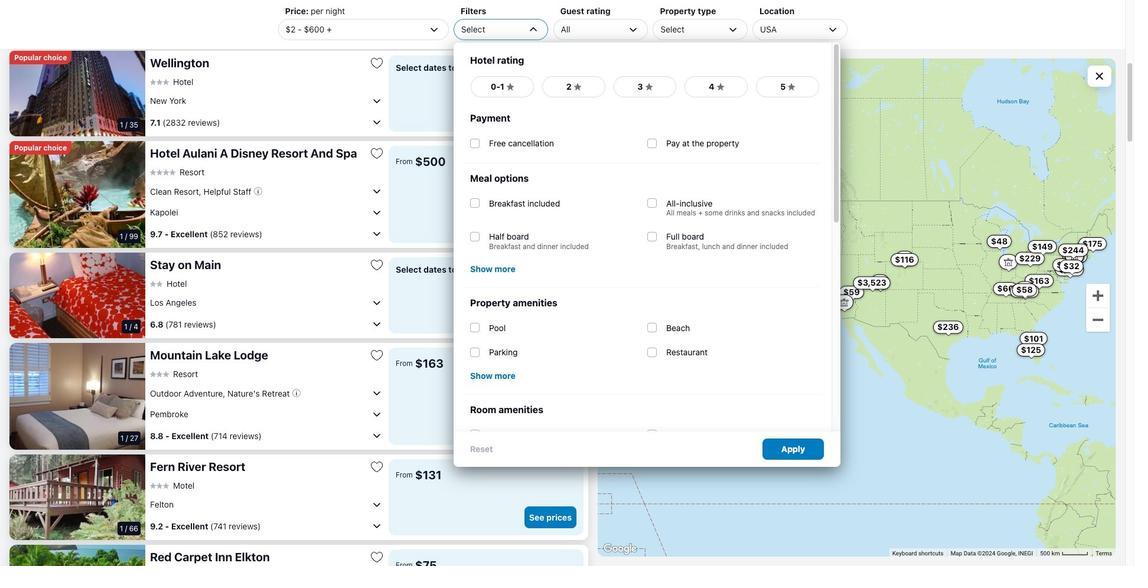 Task type: locate. For each thing, give the bounding box(es) containing it.
red carpet inn elkton, (elkton, usa) image
[[9, 545, 145, 567]]

None checkbox
[[647, 139, 657, 148], [647, 199, 657, 208], [470, 232, 480, 241], [470, 323, 480, 333], [647, 323, 657, 333], [647, 139, 657, 148], [647, 199, 657, 208], [470, 232, 480, 241], [470, 323, 480, 333], [647, 323, 657, 333]]

None checkbox
[[470, 139, 480, 148], [470, 199, 480, 208], [647, 232, 657, 241], [470, 348, 480, 357], [647, 348, 657, 357], [470, 139, 480, 148], [470, 199, 480, 208], [647, 232, 657, 241], [470, 348, 480, 357], [647, 348, 657, 357]]

mountain lake lodge, (pembroke, usa) image
[[9, 343, 145, 450]]

hotel aulani a disney resort and spa, (kapolei, usa) image
[[9, 141, 145, 248]]

map region
[[598, 58, 1116, 557]]

fern river resort, (felton, usa) image
[[9, 455, 145, 541]]



Task type: vqa. For each thing, say whether or not it's contained in the screenshot.
Hotel button related to Bavarian
no



Task type: describe. For each thing, give the bounding box(es) containing it.
google image
[[601, 542, 640, 557]]

wellington, (new york, usa) image
[[9, 51, 145, 136]]

landoll's mohican castle, (loudonville, usa) image
[[9, 0, 145, 46]]

stay on main, (los angeles, usa) image
[[9, 253, 145, 338]]



